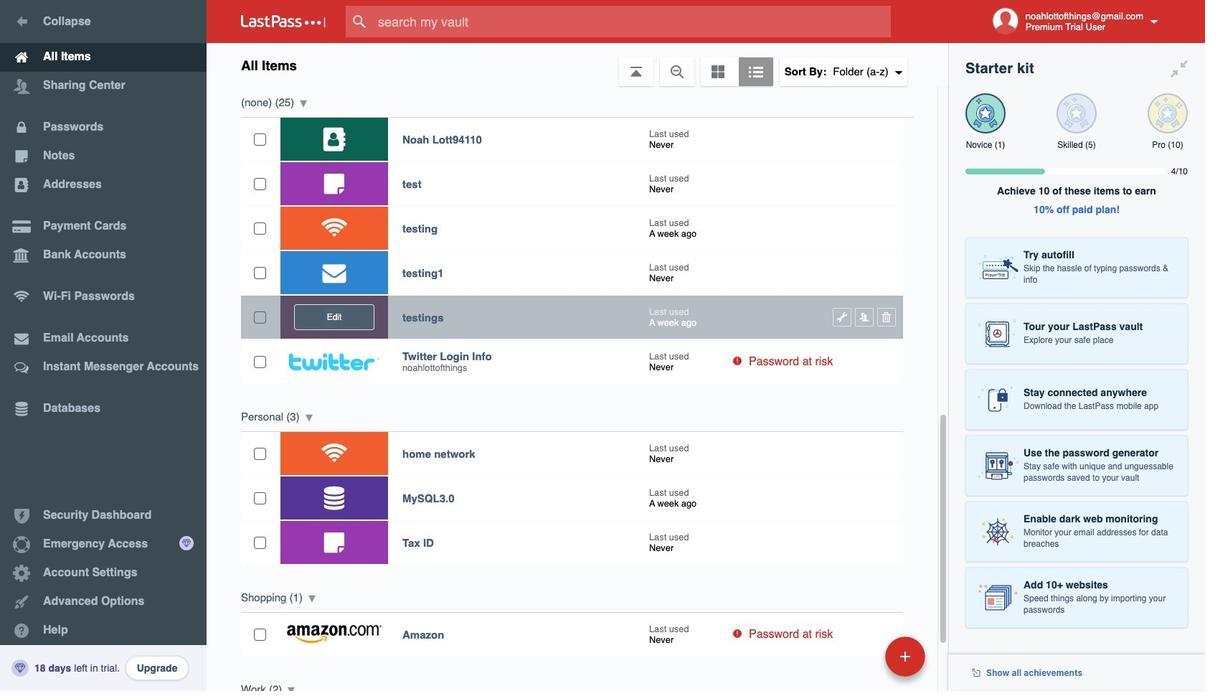 Task type: locate. For each thing, give the bounding box(es) containing it.
search my vault text field
[[346, 6, 920, 37]]

main navigation navigation
[[0, 0, 207, 691]]

new item element
[[787, 636, 931, 677]]

Search search field
[[346, 6, 920, 37]]



Task type: describe. For each thing, give the bounding box(es) containing it.
vault options navigation
[[207, 43, 949, 86]]

new item navigation
[[787, 632, 935, 691]]

lastpass image
[[241, 15, 326, 28]]



Task type: vqa. For each thing, say whether or not it's contained in the screenshot.
text field
no



